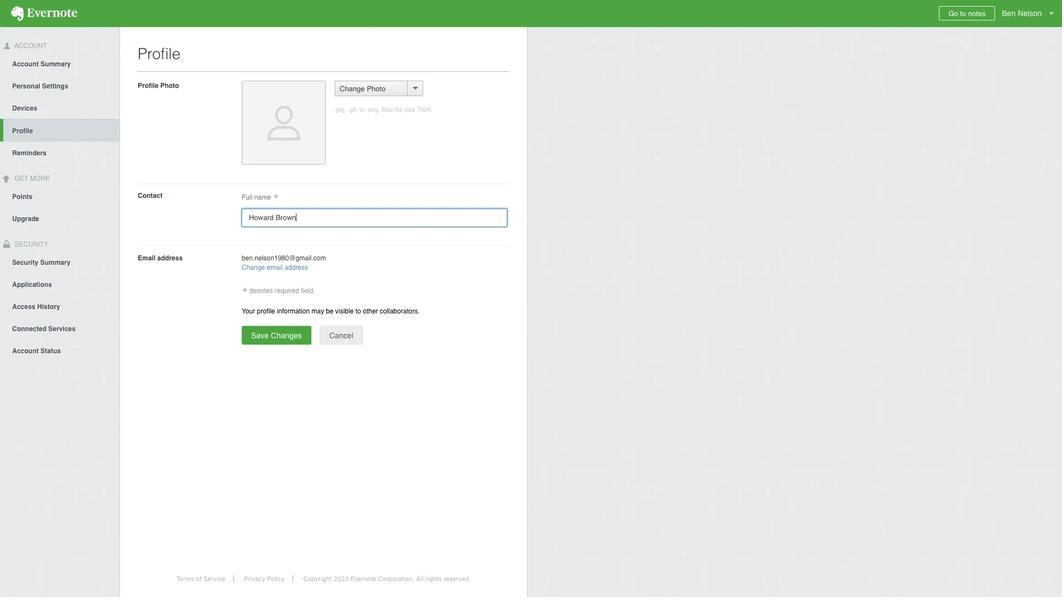 Task type: locate. For each thing, give the bounding box(es) containing it.
account status link
[[0, 339, 120, 362]]

get more
[[13, 175, 50, 182]]

1 vertical spatial account
[[12, 60, 39, 68]]

max
[[382, 106, 393, 113]]

summary up personal settings link
[[41, 60, 71, 68]]

0 vertical spatial summary
[[41, 60, 71, 68]]

settings
[[42, 82, 68, 90]]

change email address link
[[242, 264, 308, 272]]

1 vertical spatial address
[[285, 264, 308, 272]]

notes
[[968, 9, 986, 17]]

full name
[[242, 194, 273, 201]]

terms of service link
[[168, 576, 234, 583]]

to left the other
[[356, 307, 361, 315]]

.jpg, .gif, or .png. max file size 700k.
[[335, 106, 433, 113]]

denotes
[[249, 287, 273, 295]]

2 vertical spatial account
[[12, 347, 39, 355]]

1 horizontal spatial address
[[285, 264, 308, 272]]

0 vertical spatial security
[[13, 240, 48, 248]]

information
[[277, 307, 310, 315]]

access history link
[[0, 295, 120, 317]]

1 vertical spatial security
[[12, 259, 38, 266]]

security up security summary
[[13, 240, 48, 248]]

or
[[359, 106, 365, 113]]

services
[[48, 325, 76, 333]]

0 horizontal spatial address
[[157, 254, 183, 262]]

0 vertical spatial address
[[157, 254, 183, 262]]

go to notes
[[949, 9, 986, 17]]

access
[[12, 303, 35, 311]]

0 vertical spatial profile
[[138, 45, 181, 63]]

corporation.
[[378, 576, 415, 583]]

rights
[[425, 576, 442, 583]]

applications link
[[0, 273, 120, 295]]

summary
[[41, 60, 71, 68], [40, 259, 70, 266]]

Full name text field
[[242, 209, 507, 227]]

profile
[[257, 307, 275, 315]]

copyright 2023 evernote corporation. all rights reserved.
[[304, 576, 471, 583]]

points link
[[0, 185, 120, 207]]

evernote link
[[0, 0, 89, 27]]

go
[[949, 9, 958, 17]]

account summary link
[[0, 52, 120, 75]]

reminders
[[12, 149, 46, 157]]

1 vertical spatial profile
[[138, 82, 158, 89]]

contact
[[138, 192, 163, 199]]

file
[[395, 106, 403, 113]]

1 horizontal spatial photo
[[367, 84, 386, 93]]

ben.nelson1980@gmail.com
[[242, 254, 326, 262]]

security
[[13, 240, 48, 248], [12, 259, 38, 266]]

ben.nelson1980@gmail.com change email address
[[242, 254, 326, 272]]

your profile information may be visible to other collaborators.
[[242, 307, 420, 315]]

privacy policy
[[244, 576, 285, 583]]

security summary
[[12, 259, 70, 266]]

1 vertical spatial change
[[242, 264, 265, 272]]

points
[[12, 193, 32, 201]]

of
[[196, 576, 202, 583]]

1 vertical spatial summary
[[40, 259, 70, 266]]

to
[[960, 9, 966, 17], [356, 307, 361, 315]]

evernote image
[[0, 6, 89, 21]]

be
[[326, 307, 333, 315]]

photo for profile photo
[[160, 82, 179, 89]]

0 vertical spatial to
[[960, 9, 966, 17]]

connected services link
[[0, 317, 120, 339]]

account
[[13, 42, 47, 50], [12, 60, 39, 68], [12, 347, 39, 355]]

all
[[416, 576, 424, 583]]

connected
[[12, 325, 46, 333]]

ben
[[1002, 9, 1016, 18]]

address
[[157, 254, 183, 262], [285, 264, 308, 272]]

photo
[[160, 82, 179, 89], [367, 84, 386, 93]]

change left email
[[242, 264, 265, 272]]

0 horizontal spatial photo
[[160, 82, 179, 89]]

2 vertical spatial profile
[[12, 127, 33, 135]]

None submit
[[242, 326, 311, 345], [320, 326, 363, 345], [242, 326, 311, 345], [320, 326, 363, 345]]

change up .gif,
[[340, 84, 365, 93]]

1 vertical spatial to
[[356, 307, 361, 315]]

get
[[15, 175, 28, 182]]

1 horizontal spatial change
[[340, 84, 365, 93]]

account up personal
[[12, 60, 39, 68]]

account down "connected"
[[12, 347, 39, 355]]

visible
[[335, 307, 354, 315]]

profile
[[138, 45, 181, 63], [138, 82, 158, 89], [12, 127, 33, 135]]

to right go at top
[[960, 9, 966, 17]]

profile for profile link
[[12, 127, 33, 135]]

security up applications
[[12, 259, 38, 266]]

security summary link
[[0, 251, 120, 273]]

full
[[242, 194, 253, 201]]

profile photo
[[138, 82, 179, 89]]

account for account
[[13, 42, 47, 50]]

address down ben.nelson1980@gmail.com
[[285, 264, 308, 272]]

field.
[[301, 287, 315, 295]]

address right email at the top left of the page
[[157, 254, 183, 262]]

change
[[340, 84, 365, 93], [242, 264, 265, 272]]

copyright
[[304, 576, 332, 583]]

account up account summary
[[13, 42, 47, 50]]

email
[[267, 264, 283, 272]]

2023
[[334, 576, 349, 583]]

0 horizontal spatial change
[[242, 264, 265, 272]]

summary up applications link
[[40, 259, 70, 266]]

0 vertical spatial account
[[13, 42, 47, 50]]



Task type: describe. For each thing, give the bounding box(es) containing it.
photo for change photo
[[367, 84, 386, 93]]

0 vertical spatial change
[[340, 84, 365, 93]]

security for security
[[13, 240, 48, 248]]

email
[[138, 254, 156, 262]]

devices link
[[0, 97, 120, 119]]

collaborators.
[[380, 307, 420, 315]]

privacy
[[244, 576, 265, 583]]

policy
[[267, 576, 285, 583]]

.jpg,
[[335, 106, 346, 113]]

1 horizontal spatial to
[[960, 9, 966, 17]]

service
[[204, 576, 225, 583]]

account summary
[[12, 60, 71, 68]]

summary for account summary
[[41, 60, 71, 68]]

history
[[37, 303, 60, 311]]

terms of service
[[176, 576, 225, 583]]

personal settings
[[12, 82, 68, 90]]

personal
[[12, 82, 40, 90]]

profile link
[[3, 119, 120, 142]]

change photo
[[340, 84, 386, 93]]

.gif,
[[348, 106, 358, 113]]

address inside ben.nelson1980@gmail.com change email address
[[285, 264, 308, 272]]

700k.
[[417, 106, 433, 113]]

account for account summary
[[12, 60, 39, 68]]

personal settings link
[[0, 75, 120, 97]]

.png.
[[367, 106, 380, 113]]

connected services
[[12, 325, 76, 333]]

reminders link
[[0, 142, 120, 164]]

ben nelson link
[[1000, 0, 1062, 27]]

required
[[275, 287, 299, 295]]

name
[[254, 194, 271, 201]]

ben nelson
[[1002, 9, 1042, 18]]

status
[[41, 347, 61, 355]]

evernote
[[351, 576, 376, 583]]

account status
[[12, 347, 61, 355]]

privacy policy link
[[236, 576, 293, 583]]

summary for security summary
[[40, 259, 70, 266]]

access history
[[12, 303, 60, 311]]

nelson
[[1018, 9, 1042, 18]]

other
[[363, 307, 378, 315]]

change inside ben.nelson1980@gmail.com change email address
[[242, 264, 265, 272]]

account for account status
[[12, 347, 39, 355]]

devices
[[12, 104, 37, 112]]

security for security summary
[[12, 259, 38, 266]]

0 horizontal spatial to
[[356, 307, 361, 315]]

reserved.
[[444, 576, 471, 583]]

may
[[312, 307, 324, 315]]

denotes required field.
[[248, 287, 315, 295]]

upgrade
[[12, 215, 39, 223]]

more
[[30, 175, 50, 182]]

size
[[404, 106, 415, 113]]

terms
[[176, 576, 194, 583]]

your
[[242, 307, 255, 315]]

email address
[[138, 254, 183, 262]]

go to notes link
[[939, 6, 995, 20]]

profile for profile photo
[[138, 82, 158, 89]]

upgrade link
[[0, 207, 120, 229]]

applications
[[12, 281, 52, 289]]



Task type: vqa. For each thing, say whether or not it's contained in the screenshot.
More actions field
no



